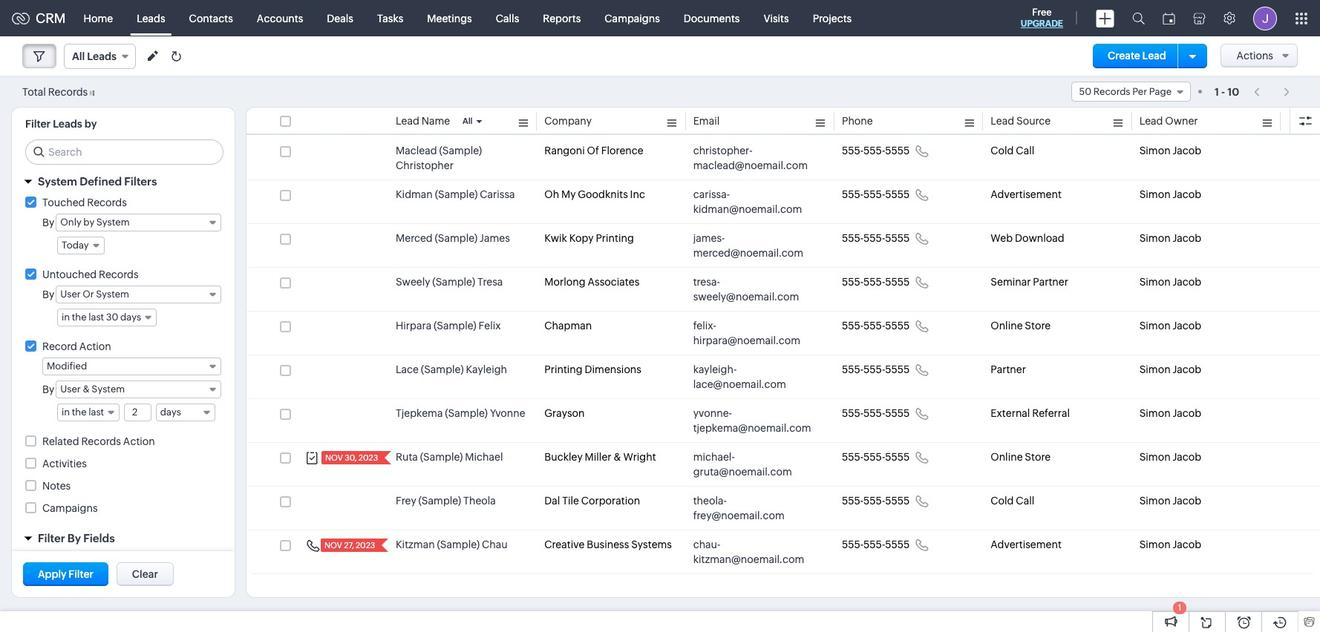 Task type: locate. For each thing, give the bounding box(es) containing it.
records down defined at the top left of page
[[87, 197, 127, 209]]

leads inside field
[[87, 51, 116, 62]]

yvonne
[[490, 408, 526, 420]]

leads for filter leads by
[[53, 118, 82, 130]]

simon jacob for yvonne- tjepkema@noemail.com
[[1140, 408, 1202, 420]]

1 vertical spatial online store
[[991, 452, 1051, 463]]

simon jacob for tresa- sweely@noemail.com
[[1140, 276, 1202, 288]]

last inside field
[[88, 312, 104, 323]]

1 user from the top
[[60, 289, 81, 300]]

(sample) down maclead (sample) christopher link
[[435, 189, 478, 201]]

1 call from the top
[[1016, 145, 1035, 157]]

profile image
[[1254, 6, 1277, 30]]

online down seminar
[[991, 320, 1023, 332]]

555-555-5555 for james- merced@noemail.com
[[842, 232, 910, 244]]

2023 inside nov 27, 2023 'link'
[[356, 541, 375, 550]]

merced
[[396, 232, 433, 244]]

1 5555 from the top
[[885, 145, 910, 157]]

None text field
[[125, 405, 151, 421]]

system
[[38, 175, 77, 188], [96, 217, 130, 228], [96, 289, 129, 300], [92, 384, 125, 395]]

lead left source
[[991, 115, 1015, 127]]

lead left name
[[396, 115, 419, 127]]

all up total records
[[72, 51, 85, 62]]

documents
[[684, 12, 740, 24]]

in the last 30 days field
[[57, 309, 157, 327]]

1 horizontal spatial partner
[[1033, 276, 1069, 288]]

row group
[[247, 137, 1320, 575]]

leads down total records
[[53, 118, 82, 130]]

2 last from the top
[[88, 407, 104, 418]]

0 vertical spatial last
[[88, 312, 104, 323]]

simon for james- merced@noemail.com
[[1140, 232, 1171, 244]]

1 cold from the top
[[991, 145, 1014, 157]]

2 store from the top
[[1025, 452, 1051, 463]]

jacob for james- merced@noemail.com
[[1173, 232, 1202, 244]]

all right name
[[463, 117, 473, 126]]

0 vertical spatial call
[[1016, 145, 1035, 157]]

555-555-5555 for yvonne- tjepkema@noemail.com
[[842, 408, 910, 420]]

leads up loading icon
[[87, 51, 116, 62]]

5 5555 from the top
[[885, 320, 910, 332]]

by left 'fields'
[[67, 532, 81, 545]]

10 555-555-5555 from the top
[[842, 539, 910, 551]]

1 horizontal spatial all
[[463, 117, 473, 126]]

all inside field
[[72, 51, 85, 62]]

cold
[[991, 145, 1014, 157], [991, 495, 1014, 507]]

online store down external referral
[[991, 452, 1051, 463]]

8 simon jacob from the top
[[1140, 452, 1202, 463]]

10 jacob from the top
[[1173, 539, 1202, 551]]

by down loading icon
[[85, 118, 97, 130]]

10 simon jacob from the top
[[1140, 539, 1202, 551]]

navigation
[[1247, 81, 1298, 102]]

2 555-555-5555 from the top
[[842, 189, 910, 201]]

1 jacob from the top
[[1173, 145, 1202, 157]]

4 simon from the top
[[1140, 276, 1171, 288]]

jacob for carissa- kidman@noemail.com
[[1173, 189, 1202, 201]]

(sample) inside maclead (sample) christopher
[[439, 145, 482, 157]]

2 user from the top
[[60, 384, 81, 395]]

visits link
[[752, 0, 801, 36]]

filter right apply
[[68, 569, 93, 581]]

user left 'or'
[[60, 289, 81, 300]]

all for all
[[463, 117, 473, 126]]

felix
[[479, 320, 501, 332]]

6 simon from the top
[[1140, 364, 1171, 376]]

in the last 30 days
[[62, 312, 141, 323]]

lead
[[1143, 50, 1166, 62], [396, 115, 419, 127], [991, 115, 1015, 127], [1140, 115, 1163, 127]]

ruta (sample) michael link
[[396, 450, 503, 465]]

1 cold call from the top
[[991, 145, 1035, 157]]

advertisement
[[991, 189, 1062, 201], [991, 539, 1062, 551]]

1 vertical spatial store
[[1025, 452, 1051, 463]]

1 vertical spatial in
[[62, 407, 70, 418]]

record action
[[42, 341, 111, 353]]

(sample)
[[439, 145, 482, 157], [435, 189, 478, 201], [435, 232, 478, 244], [432, 276, 475, 288], [434, 320, 477, 332], [421, 364, 464, 376], [445, 408, 488, 420], [420, 452, 463, 463], [419, 495, 461, 507], [437, 539, 480, 551]]

1 the from the top
[[72, 312, 87, 323]]

(sample) for michael
[[420, 452, 463, 463]]

9 simon jacob from the top
[[1140, 495, 1202, 507]]

(sample) for tresa
[[432, 276, 475, 288]]

simon for christopher- maclead@noemail.com
[[1140, 145, 1171, 157]]

1 vertical spatial online
[[991, 452, 1023, 463]]

system for user & system
[[92, 384, 125, 395]]

1 vertical spatial the
[[72, 407, 87, 418]]

action down user & system field
[[123, 436, 155, 448]]

user
[[60, 289, 81, 300], [60, 384, 81, 395]]

simon for kayleigh- lace@noemail.com
[[1140, 364, 1171, 376]]

by inside dropdown button
[[67, 532, 81, 545]]

(sample) left yvonne
[[445, 408, 488, 420]]

0 vertical spatial days
[[120, 312, 141, 323]]

partner right seminar
[[1033, 276, 1069, 288]]

0 vertical spatial cold call
[[991, 145, 1035, 157]]

felix- hirpara@noemail.com link
[[693, 319, 812, 348]]

2 horizontal spatial leads
[[137, 12, 165, 24]]

cold call for christopher- maclead@noemail.com
[[991, 145, 1035, 157]]

lead left owner at top
[[1140, 115, 1163, 127]]

1 horizontal spatial campaigns
[[605, 12, 660, 24]]

0 vertical spatial 1
[[1215, 86, 1219, 98]]

action down in the last 30 days
[[79, 341, 111, 353]]

documents link
[[672, 0, 752, 36]]

& up in the last
[[83, 384, 90, 395]]

1 vertical spatial cold call
[[991, 495, 1035, 507]]

simon for yvonne- tjepkema@noemail.com
[[1140, 408, 1171, 420]]

last left the 30
[[88, 312, 104, 323]]

advertisement for carissa- kidman@noemail.com
[[991, 189, 1062, 201]]

1 horizontal spatial action
[[123, 436, 155, 448]]

records left loading icon
[[48, 86, 88, 98]]

2 cold call from the top
[[991, 495, 1035, 507]]

printing
[[596, 232, 634, 244], [545, 364, 583, 376]]

calendar image
[[1163, 12, 1176, 24]]

4 jacob from the top
[[1173, 276, 1202, 288]]

james- merced@noemail.com link
[[693, 231, 812, 261]]

frey (sample) theola
[[396, 495, 496, 507]]

last down 'user & system' on the bottom left of page
[[88, 407, 104, 418]]

records for total
[[48, 86, 88, 98]]

2 vertical spatial filter
[[68, 569, 93, 581]]

by down 'modified' in the left of the page
[[42, 384, 54, 396]]

untouched
[[42, 269, 97, 281]]

tile
[[562, 495, 579, 507]]

1 vertical spatial user
[[60, 384, 81, 395]]

store for michael- gruta@noemail.com
[[1025, 452, 1051, 463]]

Search text field
[[26, 140, 223, 164]]

& right miller
[[614, 452, 621, 463]]

1 advertisement from the top
[[991, 189, 1062, 201]]

system up touched
[[38, 175, 77, 188]]

(sample) for yvonne
[[445, 408, 488, 420]]

0 vertical spatial &
[[83, 384, 90, 395]]

7 555-555-5555 from the top
[[842, 408, 910, 420]]

name
[[422, 115, 450, 127]]

meetings link
[[415, 0, 484, 36]]

kidman (sample) carissa link
[[396, 187, 515, 202]]

0 vertical spatial 2023
[[359, 454, 378, 463]]

jacob for felix- hirpara@noemail.com
[[1173, 320, 1202, 332]]

1 horizontal spatial 1
[[1215, 86, 1219, 98]]

1 vertical spatial by
[[83, 217, 94, 228]]

the inside "field"
[[72, 407, 87, 418]]

6 5555 from the top
[[885, 364, 910, 376]]

nov for kitzman
[[325, 541, 342, 550]]

user down 'modified' in the left of the page
[[60, 384, 81, 395]]

3 5555 from the top
[[885, 232, 910, 244]]

jacob
[[1173, 145, 1202, 157], [1173, 189, 1202, 201], [1173, 232, 1202, 244], [1173, 276, 1202, 288], [1173, 320, 1202, 332], [1173, 364, 1202, 376], [1173, 408, 1202, 420], [1173, 452, 1202, 463], [1173, 495, 1202, 507], [1173, 539, 1202, 551]]

0 vertical spatial online store
[[991, 320, 1051, 332]]

1 555-555-5555 from the top
[[842, 145, 910, 157]]

filter inside dropdown button
[[38, 532, 65, 545]]

2023 right 27,
[[356, 541, 375, 550]]

tjepkema (sample) yvonne
[[396, 408, 526, 420]]

0 vertical spatial printing
[[596, 232, 634, 244]]

0 horizontal spatial days
[[120, 312, 141, 323]]

2 call from the top
[[1016, 495, 1035, 507]]

10 simon from the top
[[1140, 539, 1171, 551]]

5555 for carissa- kidman@noemail.com
[[885, 189, 910, 201]]

0 vertical spatial partner
[[1033, 276, 1069, 288]]

user inside user or system field
[[60, 289, 81, 300]]

0 vertical spatial campaigns
[[605, 12, 660, 24]]

0 horizontal spatial campaigns
[[42, 503, 98, 515]]

system defined filters button
[[12, 169, 235, 195]]

christopher
[[396, 160, 454, 172]]

2 jacob from the top
[[1173, 189, 1202, 201]]

lace@noemail.com
[[693, 379, 786, 391]]

2023 inside nov 30, 2023 link
[[359, 454, 378, 463]]

user inside user & system field
[[60, 384, 81, 395]]

2 advertisement from the top
[[991, 539, 1062, 551]]

campaigns down notes
[[42, 503, 98, 515]]

per
[[1133, 86, 1147, 97]]

5555 for chau- kitzman@noemail.com
[[885, 539, 910, 551]]

0 horizontal spatial action
[[79, 341, 111, 353]]

1 vertical spatial 2023
[[356, 541, 375, 550]]

9 simon from the top
[[1140, 495, 1171, 507]]

7 jacob from the top
[[1173, 408, 1202, 420]]

create
[[1108, 50, 1141, 62]]

0 vertical spatial the
[[72, 312, 87, 323]]

0 vertical spatial all
[[72, 51, 85, 62]]

records right 50
[[1094, 86, 1131, 97]]

1 vertical spatial 1
[[1178, 604, 1182, 613]]

2 simon from the top
[[1140, 189, 1171, 201]]

days
[[120, 312, 141, 323], [160, 407, 181, 418]]

0 horizontal spatial leads
[[53, 118, 82, 130]]

3 555-555-5555 from the top
[[842, 232, 910, 244]]

1 vertical spatial nov
[[325, 541, 342, 550]]

nov 30, 2023 link
[[322, 452, 380, 465]]

(sample) left james
[[435, 232, 478, 244]]

50
[[1079, 86, 1092, 97]]

printing right kopy
[[596, 232, 634, 244]]

2 in from the top
[[62, 407, 70, 418]]

simon jacob for james- merced@noemail.com
[[1140, 232, 1202, 244]]

the for in the last
[[72, 407, 87, 418]]

1 vertical spatial days
[[160, 407, 181, 418]]

partner up the external
[[991, 364, 1026, 376]]

3 simon jacob from the top
[[1140, 232, 1202, 244]]

leads right home
[[137, 12, 165, 24]]

online
[[991, 320, 1023, 332], [991, 452, 1023, 463]]

nov inside 'link'
[[325, 541, 342, 550]]

1 vertical spatial filter
[[38, 532, 65, 545]]

1 simon jacob from the top
[[1140, 145, 1202, 157]]

4 555-555-5555 from the top
[[842, 276, 910, 288]]

oh my goodknits inc
[[545, 189, 645, 201]]

store down external referral
[[1025, 452, 1051, 463]]

simon jacob for theola- frey@noemail.com
[[1140, 495, 1202, 507]]

4 simon jacob from the top
[[1140, 276, 1202, 288]]

filter
[[25, 118, 51, 130], [38, 532, 65, 545], [68, 569, 93, 581]]

5555 for james- merced@noemail.com
[[885, 232, 910, 244]]

6 jacob from the top
[[1173, 364, 1202, 376]]

2 5555 from the top
[[885, 189, 910, 201]]

-
[[1222, 86, 1226, 98]]

lead source
[[991, 115, 1051, 127]]

simon for michael- gruta@noemail.com
[[1140, 452, 1171, 463]]

1 horizontal spatial leads
[[87, 51, 116, 62]]

related records action
[[42, 436, 155, 448]]

dal tile corporation
[[545, 495, 640, 507]]

the
[[72, 312, 87, 323], [72, 407, 87, 418]]

7 5555 from the top
[[885, 408, 910, 420]]

partner
[[1033, 276, 1069, 288], [991, 364, 1026, 376]]

store down seminar partner
[[1025, 320, 1051, 332]]

in inside "field"
[[62, 407, 70, 418]]

online down the external
[[991, 452, 1023, 463]]

nov left 27,
[[325, 541, 342, 550]]

last for in the last
[[88, 407, 104, 418]]

simon for tresa- sweely@noemail.com
[[1140, 276, 1171, 288]]

records for untouched
[[99, 269, 139, 281]]

external
[[991, 408, 1030, 420]]

printing up grayson
[[545, 364, 583, 376]]

0 vertical spatial store
[[1025, 320, 1051, 332]]

the down 'or'
[[72, 312, 87, 323]]

8 555-555-5555 from the top
[[842, 452, 910, 463]]

7 simon jacob from the top
[[1140, 408, 1202, 420]]

1 - 10
[[1215, 86, 1240, 98]]

1 last from the top
[[88, 312, 104, 323]]

(sample) left felix
[[434, 320, 477, 332]]

by inside field
[[83, 217, 94, 228]]

by down untouched
[[42, 289, 54, 301]]

records inside 50 records per page field
[[1094, 86, 1131, 97]]

(sample) left the chau
[[437, 539, 480, 551]]

last inside "field"
[[88, 407, 104, 418]]

5 simon jacob from the top
[[1140, 320, 1202, 332]]

9 5555 from the top
[[885, 495, 910, 507]]

fields
[[83, 532, 115, 545]]

lead right create
[[1143, 50, 1166, 62]]

days down user & system field
[[160, 407, 181, 418]]

in the last field
[[57, 404, 120, 422]]

1 vertical spatial campaigns
[[42, 503, 98, 515]]

0 horizontal spatial printing
[[545, 364, 583, 376]]

nov left the 30,
[[325, 454, 343, 463]]

5555 for michael- gruta@noemail.com
[[885, 452, 910, 463]]

simon jacob for carissa- kidman@noemail.com
[[1140, 189, 1202, 201]]

10 5555 from the top
[[885, 539, 910, 551]]

2 online store from the top
[[991, 452, 1051, 463]]

download
[[1015, 232, 1065, 244]]

5 simon from the top
[[1140, 320, 1171, 332]]

by for only by system
[[42, 217, 54, 229]]

phone
[[842, 115, 873, 127]]

the down 'user & system' on the bottom left of page
[[72, 407, 87, 418]]

online for michael- gruta@noemail.com
[[991, 452, 1023, 463]]

(sample) right lace
[[421, 364, 464, 376]]

carissa- kidman@noemail.com
[[693, 189, 802, 215]]

1 vertical spatial advertisement
[[991, 539, 1062, 551]]

michael-
[[693, 452, 735, 463]]

2 cold from the top
[[991, 495, 1014, 507]]

0 vertical spatial online
[[991, 320, 1023, 332]]

1 online from the top
[[991, 320, 1023, 332]]

0 vertical spatial nov
[[325, 454, 343, 463]]

in up the 'related'
[[62, 407, 70, 418]]

0 vertical spatial in
[[62, 312, 70, 323]]

tasks link
[[365, 0, 415, 36]]

2 the from the top
[[72, 407, 87, 418]]

buckley
[[545, 452, 583, 463]]

cold call
[[991, 145, 1035, 157], [991, 495, 1035, 507]]

search element
[[1124, 0, 1154, 36]]

7 simon from the top
[[1140, 408, 1171, 420]]

the inside field
[[72, 312, 87, 323]]

systems
[[631, 539, 672, 551]]

row group containing maclead (sample) christopher
[[247, 137, 1320, 575]]

records for related
[[81, 436, 121, 448]]

jacob for tresa- sweely@noemail.com
[[1173, 276, 1202, 288]]

2 online from the top
[[991, 452, 1023, 463]]

cold for theola- frey@noemail.com
[[991, 495, 1014, 507]]

1 simon from the top
[[1140, 145, 1171, 157]]

advertisement for chau- kitzman@noemail.com
[[991, 539, 1062, 551]]

3 simon from the top
[[1140, 232, 1171, 244]]

system up the 30
[[96, 289, 129, 300]]

only
[[60, 217, 81, 228]]

records
[[48, 86, 88, 98], [1094, 86, 1131, 97], [87, 197, 127, 209], [99, 269, 139, 281], [81, 436, 121, 448]]

1 vertical spatial last
[[88, 407, 104, 418]]

5 jacob from the top
[[1173, 320, 1202, 332]]

simon for felix- hirpara@noemail.com
[[1140, 320, 1171, 332]]

0 horizontal spatial &
[[83, 384, 90, 395]]

1 online store from the top
[[991, 320, 1051, 332]]

nov for ruta
[[325, 454, 343, 463]]

6 555-555-5555 from the top
[[842, 364, 910, 376]]

555-555-5555 for chau- kitzman@noemail.com
[[842, 539, 910, 551]]

days right the 30
[[120, 312, 141, 323]]

theola
[[464, 495, 496, 507]]

by left only
[[42, 217, 54, 229]]

lead inside create lead "button"
[[1143, 50, 1166, 62]]

filter inside 'button'
[[68, 569, 93, 581]]

1 vertical spatial leads
[[87, 51, 116, 62]]

system inside field
[[96, 217, 130, 228]]

0 vertical spatial filter
[[25, 118, 51, 130]]

4 5555 from the top
[[885, 276, 910, 288]]

online store down seminar partner
[[991, 320, 1051, 332]]

2 vertical spatial leads
[[53, 118, 82, 130]]

1 vertical spatial call
[[1016, 495, 1035, 507]]

(sample) for james
[[435, 232, 478, 244]]

555-555-5555 for tresa- sweely@noemail.com
[[842, 276, 910, 288]]

1 store from the top
[[1025, 320, 1051, 332]]

8 jacob from the top
[[1173, 452, 1202, 463]]

records for 50
[[1094, 86, 1131, 97]]

by for user or system
[[42, 289, 54, 301]]

kwik kopy printing
[[545, 232, 634, 244]]

User Or System field
[[56, 286, 221, 304]]

theola-
[[693, 495, 727, 507]]

(sample) right the 'ruta'
[[420, 452, 463, 463]]

2023 right the 30,
[[359, 454, 378, 463]]

in inside field
[[62, 312, 70, 323]]

florence
[[601, 145, 644, 157]]

only by system
[[60, 217, 130, 228]]

user for user & system
[[60, 384, 81, 395]]

(sample) left tresa at the left of page
[[432, 276, 475, 288]]

campaigns right reports in the top left of the page
[[605, 12, 660, 24]]

1 vertical spatial partner
[[991, 364, 1026, 376]]

filter down the total
[[25, 118, 51, 130]]

0 horizontal spatial 1
[[1178, 604, 1182, 613]]

system up in the last "field" at left bottom
[[92, 384, 125, 395]]

dal
[[545, 495, 560, 507]]

(sample) right frey
[[419, 495, 461, 507]]

system for user or system
[[96, 289, 129, 300]]

in up record
[[62, 312, 70, 323]]

tresa- sweely@noemail.com link
[[693, 275, 812, 304]]

nov 27, 2023
[[325, 541, 375, 550]]

hirpara
[[396, 320, 432, 332]]

1 vertical spatial all
[[463, 117, 473, 126]]

9 555-555-5555 from the top
[[842, 495, 910, 507]]

rangoni
[[545, 145, 585, 157]]

call for theola- frey@noemail.com
[[1016, 495, 1035, 507]]

1 vertical spatial &
[[614, 452, 621, 463]]

0 vertical spatial cold
[[991, 145, 1014, 157]]

0 horizontal spatial all
[[72, 51, 85, 62]]

30
[[106, 312, 118, 323]]

home link
[[72, 0, 125, 36]]

1 vertical spatial cold
[[991, 495, 1014, 507]]

by right only
[[83, 217, 94, 228]]

(sample) down name
[[439, 145, 482, 157]]

records down in the last "field" at left bottom
[[81, 436, 121, 448]]

in the last
[[62, 407, 104, 418]]

jacob for kayleigh- lace@noemail.com
[[1173, 364, 1202, 376]]

actions
[[1237, 50, 1274, 62]]

2 simon jacob from the top
[[1140, 189, 1202, 201]]

dimensions
[[585, 364, 642, 376]]

8 5555 from the top
[[885, 452, 910, 463]]

james
[[480, 232, 510, 244]]

9 jacob from the top
[[1173, 495, 1202, 507]]

leads
[[137, 12, 165, 24], [87, 51, 116, 62], [53, 118, 82, 130]]

5 555-555-5555 from the top
[[842, 320, 910, 332]]

christopher- maclead@noemail.com link
[[693, 143, 812, 173]]

system down touched records
[[96, 217, 130, 228]]

days field
[[156, 404, 215, 422]]

logo image
[[12, 12, 30, 24]]

christopher- maclead@noemail.com
[[693, 145, 808, 172]]

system for only by system
[[96, 217, 130, 228]]

in for in the last
[[62, 407, 70, 418]]

0 vertical spatial advertisement
[[991, 189, 1062, 201]]

3 jacob from the top
[[1173, 232, 1202, 244]]

filter up apply
[[38, 532, 65, 545]]

555-
[[842, 145, 864, 157], [864, 145, 885, 157], [842, 189, 864, 201], [864, 189, 885, 201], [842, 232, 864, 244], [864, 232, 885, 244], [842, 276, 864, 288], [864, 276, 885, 288], [842, 320, 864, 332], [864, 320, 885, 332], [842, 364, 864, 376], [864, 364, 885, 376], [842, 408, 864, 420], [864, 408, 885, 420], [842, 452, 864, 463], [864, 452, 885, 463], [842, 495, 864, 507], [864, 495, 885, 507], [842, 539, 864, 551], [864, 539, 885, 551]]

miller
[[585, 452, 612, 463]]

1 in from the top
[[62, 312, 70, 323]]

0 vertical spatial user
[[60, 289, 81, 300]]

gruta@noemail.com
[[693, 466, 792, 478]]

notes
[[42, 481, 71, 492]]

create menu image
[[1096, 9, 1115, 27]]

records up user or system field
[[99, 269, 139, 281]]

profile element
[[1245, 0, 1286, 36]]

6 simon jacob from the top
[[1140, 364, 1202, 376]]

8 simon from the top
[[1140, 452, 1171, 463]]

5555 for yvonne- tjepkema@noemail.com
[[885, 408, 910, 420]]



Task type: describe. For each thing, give the bounding box(es) containing it.
0 vertical spatial action
[[79, 341, 111, 353]]

simon for theola- frey@noemail.com
[[1140, 495, 1171, 507]]

lead for lead owner
[[1140, 115, 1163, 127]]

or
[[83, 289, 94, 300]]

simon jacob for kayleigh- lace@noemail.com
[[1140, 364, 1202, 376]]

apply filter
[[38, 569, 93, 581]]

james-
[[693, 232, 725, 244]]

frey
[[396, 495, 416, 507]]

nov 27, 2023 link
[[321, 539, 377, 553]]

1 vertical spatial action
[[123, 436, 155, 448]]

online store for felix- hirpara@noemail.com
[[991, 320, 1051, 332]]

ruta (sample) michael
[[396, 452, 503, 463]]

kitzman (sample) chau
[[396, 539, 508, 551]]

1 for 1
[[1178, 604, 1182, 613]]

Only by System field
[[56, 214, 221, 232]]

modified
[[47, 361, 87, 372]]

projects
[[813, 12, 852, 24]]

wright
[[623, 452, 656, 463]]

campaigns link
[[593, 0, 672, 36]]

filter for filter leads by
[[25, 118, 51, 130]]

seminar
[[991, 276, 1031, 288]]

crm link
[[12, 10, 66, 26]]

page
[[1149, 86, 1172, 97]]

5555 for theola- frey@noemail.com
[[885, 495, 910, 507]]

the for in the last 30 days
[[72, 312, 87, 323]]

1 for 1 - 10
[[1215, 86, 1219, 98]]

christopher-
[[693, 145, 753, 157]]

filter leads by
[[25, 118, 97, 130]]

5555 for christopher- maclead@noemail.com
[[885, 145, 910, 157]]

merced (sample) james
[[396, 232, 510, 244]]

kitzman@noemail.com
[[693, 554, 804, 566]]

5555 for kayleigh- lace@noemail.com
[[885, 364, 910, 376]]

jacob for theola- frey@noemail.com
[[1173, 495, 1202, 507]]

cold for christopher- maclead@noemail.com
[[991, 145, 1014, 157]]

555-555-5555 for kayleigh- lace@noemail.com
[[842, 364, 910, 376]]

online store for michael- gruta@noemail.com
[[991, 452, 1051, 463]]

Modified field
[[42, 358, 221, 376]]

records for touched
[[87, 197, 127, 209]]

user & system
[[60, 384, 125, 395]]

Today field
[[57, 237, 104, 255]]

home
[[84, 12, 113, 24]]

tjepkema
[[396, 408, 443, 420]]

buckley miller & wright
[[545, 452, 656, 463]]

web
[[991, 232, 1013, 244]]

in for in the last 30 days
[[62, 312, 70, 323]]

kayleigh- lace@noemail.com link
[[693, 362, 812, 392]]

user for user or system
[[60, 289, 81, 300]]

search image
[[1133, 12, 1145, 25]]

merced (sample) james link
[[396, 231, 510, 246]]

simon jacob for michael- gruta@noemail.com
[[1140, 452, 1202, 463]]

create lead
[[1108, 50, 1166, 62]]

projects link
[[801, 0, 864, 36]]

0 vertical spatial by
[[85, 118, 97, 130]]

associates
[[588, 276, 640, 288]]

michael
[[465, 452, 503, 463]]

call for christopher- maclead@noemail.com
[[1016, 145, 1035, 157]]

sweely
[[396, 276, 430, 288]]

tresa- sweely@noemail.com
[[693, 276, 799, 303]]

all for all leads
[[72, 51, 85, 62]]

total
[[22, 86, 46, 98]]

lace
[[396, 364, 419, 376]]

& inside user & system field
[[83, 384, 90, 395]]

lead for lead name
[[396, 115, 419, 127]]

create menu element
[[1087, 0, 1124, 36]]

user or system
[[60, 289, 129, 300]]

oh
[[545, 189, 559, 201]]

jacob for michael- gruta@noemail.com
[[1173, 452, 1202, 463]]

10
[[1228, 86, 1240, 98]]

reports
[[543, 12, 581, 24]]

2023 for kitzman (sample) chau
[[356, 541, 375, 550]]

5555 for felix- hirpara@noemail.com
[[885, 320, 910, 332]]

cold call for theola- frey@noemail.com
[[991, 495, 1035, 507]]

simon for carissa- kidman@noemail.com
[[1140, 189, 1171, 201]]

filter by fields button
[[12, 526, 235, 552]]

(sample) for carissa
[[435, 189, 478, 201]]

untouched records
[[42, 269, 139, 281]]

simon jacob for chau- kitzman@noemail.com
[[1140, 539, 1202, 551]]

all leads
[[72, 51, 116, 62]]

tjepkema (sample) yvonne link
[[396, 406, 526, 421]]

2023 for ruta (sample) michael
[[359, 454, 378, 463]]

30,
[[345, 454, 357, 463]]

by for user & system
[[42, 384, 54, 396]]

visits
[[764, 12, 789, 24]]

nov 30, 2023
[[325, 454, 378, 463]]

lace (sample) kayleigh
[[396, 364, 507, 376]]

chau-
[[693, 539, 721, 551]]

All Leads field
[[64, 44, 136, 69]]

clear
[[132, 569, 158, 581]]

filter for filter by fields
[[38, 532, 65, 545]]

555-555-5555 for theola- frey@noemail.com
[[842, 495, 910, 507]]

0 horizontal spatial partner
[[991, 364, 1026, 376]]

sweely@noemail.com
[[693, 291, 799, 303]]

frey (sample) theola link
[[396, 494, 496, 509]]

system inside dropdown button
[[38, 175, 77, 188]]

filter by fields
[[38, 532, 115, 545]]

jacob for christopher- maclead@noemail.com
[[1173, 145, 1202, 157]]

555-555-5555 for christopher- maclead@noemail.com
[[842, 145, 910, 157]]

free upgrade
[[1021, 7, 1063, 29]]

tasks
[[377, 12, 403, 24]]

(sample) for felix
[[434, 320, 477, 332]]

meetings
[[427, 12, 472, 24]]

last for in the last 30 days
[[88, 312, 104, 323]]

555-555-5555 for carissa- kidman@noemail.com
[[842, 189, 910, 201]]

source
[[1017, 115, 1051, 127]]

50 Records Per Page field
[[1071, 82, 1191, 102]]

simon jacob for felix- hirpara@noemail.com
[[1140, 320, 1202, 332]]

maclead (sample) christopher
[[396, 145, 482, 172]]

1 horizontal spatial days
[[160, 407, 181, 418]]

jacob for chau- kitzman@noemail.com
[[1173, 539, 1202, 551]]

carissa
[[480, 189, 515, 201]]

online for felix- hirpara@noemail.com
[[991, 320, 1023, 332]]

simon jacob for christopher- maclead@noemail.com
[[1140, 145, 1202, 157]]

5555 for tresa- sweely@noemail.com
[[885, 276, 910, 288]]

theola- frey@noemail.com
[[693, 495, 785, 522]]

touched records
[[42, 197, 127, 209]]

activities
[[42, 458, 87, 470]]

lead for lead source
[[991, 115, 1015, 127]]

jacob for yvonne- tjepkema@noemail.com
[[1173, 408, 1202, 420]]

crm
[[36, 10, 66, 26]]

lead name
[[396, 115, 450, 127]]

1 horizontal spatial &
[[614, 452, 621, 463]]

sweely (sample) tresa link
[[396, 275, 503, 290]]

apply
[[38, 569, 66, 581]]

creative business systems
[[545, 539, 672, 551]]

store for felix- hirpara@noemail.com
[[1025, 320, 1051, 332]]

(sample) for christopher
[[439, 145, 482, 157]]

of
[[587, 145, 599, 157]]

555-555-5555 for michael- gruta@noemail.com
[[842, 452, 910, 463]]

kayleigh-
[[693, 364, 737, 376]]

owner
[[1165, 115, 1198, 127]]

contacts
[[189, 12, 233, 24]]

leads for all leads
[[87, 51, 116, 62]]

(sample) for chau
[[437, 539, 480, 551]]

(sample) for theola
[[419, 495, 461, 507]]

calls link
[[484, 0, 531, 36]]

kayleigh- lace@noemail.com
[[693, 364, 786, 391]]

accounts
[[257, 12, 303, 24]]

User & System field
[[56, 381, 221, 399]]

my
[[561, 189, 576, 201]]

loading image
[[90, 90, 97, 95]]

0 vertical spatial leads
[[137, 12, 165, 24]]

external referral
[[991, 408, 1070, 420]]

tresa
[[477, 276, 503, 288]]

(sample) for kayleigh
[[421, 364, 464, 376]]

upgrade
[[1021, 19, 1063, 29]]

deals link
[[315, 0, 365, 36]]

simon for chau- kitzman@noemail.com
[[1140, 539, 1171, 551]]

email
[[693, 115, 720, 127]]

merced@noemail.com
[[693, 247, 804, 259]]

1 horizontal spatial printing
[[596, 232, 634, 244]]

1 vertical spatial printing
[[545, 364, 583, 376]]

seminar partner
[[991, 276, 1069, 288]]

kayleigh
[[466, 364, 507, 376]]

inc
[[630, 189, 645, 201]]

reports link
[[531, 0, 593, 36]]

kopy
[[569, 232, 594, 244]]

555-555-5555 for felix- hirpara@noemail.com
[[842, 320, 910, 332]]

maclead@noemail.com
[[693, 160, 808, 172]]



Task type: vqa. For each thing, say whether or not it's contained in the screenshot.


